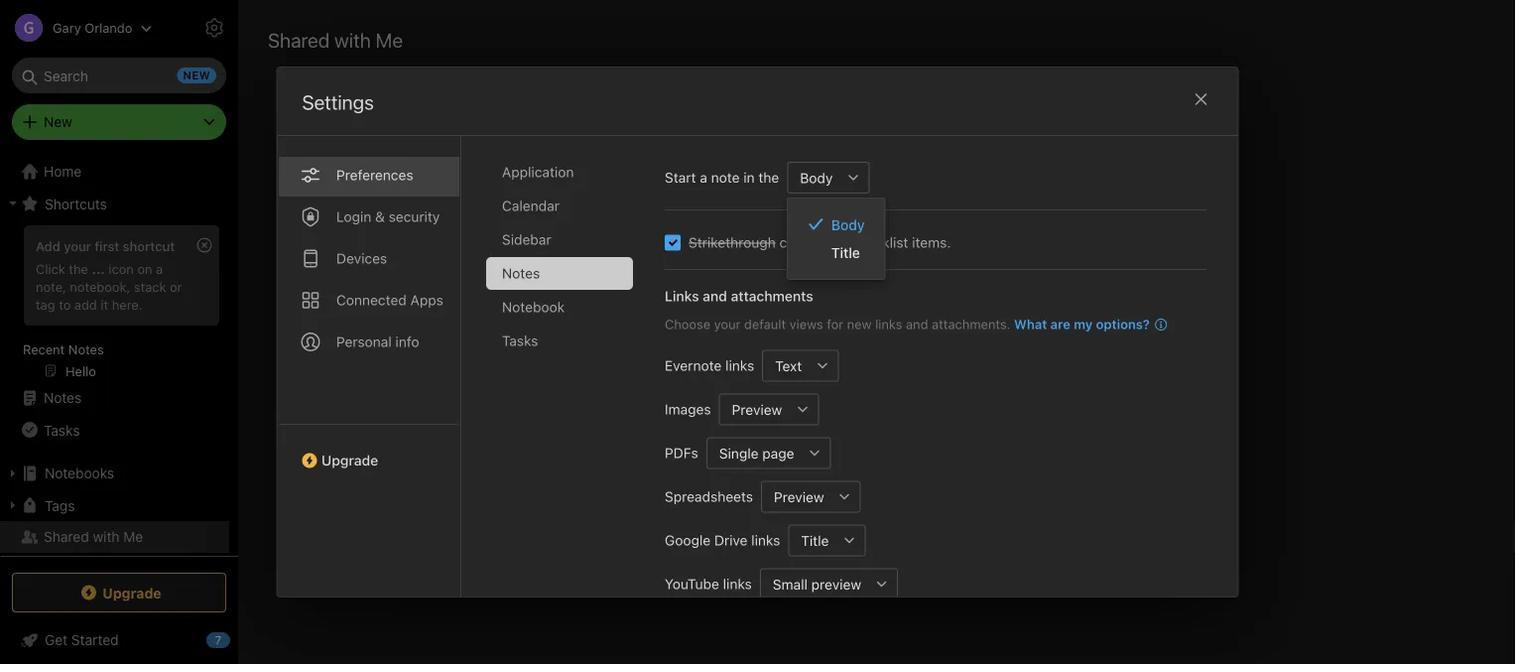 Task type: vqa. For each thing, say whether or not it's contained in the screenshot.
Login & Security
yes



Task type: describe. For each thing, give the bounding box(es) containing it.
calendar
[[502, 197, 559, 214]]

tree containing home
[[0, 156, 238, 597]]

preview for spreadsheets
[[774, 489, 824, 505]]

body button
[[787, 162, 838, 193]]

title link
[[788, 239, 885, 267]]

tasks tab
[[486, 325, 633, 357]]

default
[[744, 317, 786, 331]]

login
[[336, 208, 371, 225]]

personal info
[[336, 333, 419, 350]]

small
[[773, 576, 808, 592]]

personal
[[336, 333, 391, 350]]

options?
[[1096, 317, 1150, 331]]

attachments
[[731, 288, 813, 304]]

1 horizontal spatial shared with me
[[268, 28, 403, 51]]

notebook tab
[[486, 291, 633, 324]]

shortcut
[[123, 238, 175, 253]]

notebooks link
[[0, 458, 229, 489]]

start a note in the
[[665, 169, 779, 186]]

sidebar tab
[[486, 223, 633, 256]]

tasks inside tasks button
[[44, 422, 80, 438]]

notebook,
[[70, 279, 130, 294]]

google drive links
[[665, 532, 780, 548]]

add
[[36, 238, 60, 253]]

tab list for start a note in the
[[486, 156, 649, 597]]

home link
[[0, 156, 238, 188]]

shared inside tree
[[44, 529, 89, 545]]

to
[[59, 297, 71, 312]]

what are my options?
[[1014, 317, 1150, 331]]

you
[[921, 456, 947, 475]]

recent
[[23, 342, 65, 356]]

choose
[[665, 317, 710, 331]]

Start a new note in the body or title. field
[[787, 162, 870, 193]]

links left text 'button'
[[725, 357, 754, 374]]

tag
[[36, 297, 55, 312]]

new button
[[12, 104, 226, 140]]

nothing
[[799, 417, 864, 438]]

notes and notebooks shared with you will show up here.
[[675, 456, 1079, 475]]

text button
[[762, 350, 807, 382]]

...
[[92, 261, 105, 276]]

with inside tree
[[93, 529, 120, 545]]

connected apps
[[336, 292, 443, 308]]

click the ...
[[36, 261, 105, 276]]

icon
[[109, 261, 134, 276]]

text
[[775, 358, 802, 374]]

tab list for application
[[277, 136, 461, 597]]

yet
[[929, 417, 955, 438]]

settings
[[302, 90, 374, 114]]

notes inside tab
[[502, 265, 540, 281]]

1 horizontal spatial shared
[[268, 28, 330, 51]]

connected
[[336, 292, 406, 308]]

single page button
[[706, 437, 799, 469]]

1 horizontal spatial upgrade
[[321, 452, 378, 468]]

tasks button
[[0, 414, 229, 446]]

0 vertical spatial a
[[700, 169, 707, 186]]

links down drive in the bottom left of the page
[[723, 576, 752, 592]]

will
[[951, 456, 974, 475]]

shortcuts
[[45, 195, 107, 212]]

attachments.
[[932, 317, 1011, 331]]

views
[[789, 317, 823, 331]]

links right new
[[875, 317, 902, 331]]

Choose default view option for Google Drive links field
[[788, 525, 866, 556]]

here. inside icon on a note, notebook, stack or tag to add it here.
[[112, 297, 142, 312]]

completed
[[779, 234, 847, 251]]

show
[[978, 456, 1016, 475]]

preview
[[811, 576, 861, 592]]

apps
[[410, 292, 443, 308]]

spreadsheets
[[665, 488, 753, 505]]

small preview
[[773, 576, 861, 592]]

drive
[[714, 532, 748, 548]]

preferences
[[336, 167, 413, 183]]

and for attachments
[[703, 288, 727, 304]]

notes inside shared with me element
[[675, 456, 718, 475]]

icon on a note, notebook, stack or tag to add it here.
[[36, 261, 182, 312]]

nothing shared yet
[[799, 417, 955, 438]]

expand tags image
[[5, 497, 21, 513]]

application
[[502, 164, 574, 180]]

new
[[44, 114, 72, 130]]

a inside icon on a note, notebook, stack or tag to add it here.
[[156, 261, 163, 276]]

title button
[[788, 525, 834, 556]]

links and attachments
[[665, 288, 813, 304]]

in
[[743, 169, 755, 186]]

Choose default view option for YouTube links field
[[760, 568, 898, 600]]

notebooks
[[45, 465, 114, 481]]

title inside dropdown list menu
[[832, 245, 861, 261]]

images
[[665, 401, 711, 417]]

strikethrough completed checklist items.
[[688, 234, 951, 251]]

login & security
[[336, 208, 440, 225]]

small preview button
[[760, 568, 866, 600]]

1 vertical spatial shared
[[833, 456, 882, 475]]

stack
[[134, 279, 166, 294]]

single page
[[719, 445, 794, 461]]

devices
[[336, 250, 387, 266]]

evernote
[[665, 357, 722, 374]]

google
[[665, 532, 710, 548]]

Choose default view option for Images field
[[719, 394, 819, 425]]



Task type: locate. For each thing, give the bounding box(es) containing it.
0 vertical spatial shared with me
[[268, 28, 403, 51]]

group containing add your first shortcut
[[0, 219, 229, 390]]

and
[[703, 288, 727, 304], [906, 317, 928, 331], [722, 456, 749, 475]]

1 horizontal spatial upgrade button
[[277, 424, 460, 476]]

1 vertical spatial the
[[69, 261, 88, 276]]

shared with me element
[[238, 0, 1516, 664]]

body up body link
[[800, 169, 833, 186]]

or
[[170, 279, 182, 294]]

0 vertical spatial and
[[703, 288, 727, 304]]

settings image
[[203, 16, 226, 40]]

expand notebooks image
[[5, 466, 21, 481]]

0 horizontal spatial tab list
[[277, 136, 461, 597]]

2 horizontal spatial with
[[886, 456, 916, 475]]

0 vertical spatial me
[[376, 28, 403, 51]]

page
[[762, 445, 794, 461]]

calendar tab
[[486, 190, 633, 222]]

0 vertical spatial upgrade button
[[277, 424, 460, 476]]

for
[[827, 317, 843, 331]]

security
[[388, 208, 440, 225]]

1 horizontal spatial your
[[714, 317, 740, 331]]

items.
[[912, 234, 951, 251]]

a left note in the left of the page
[[700, 169, 707, 186]]

tasks inside tab
[[502, 332, 538, 349]]

your inside tree
[[64, 238, 91, 253]]

tasks
[[502, 332, 538, 349], [44, 422, 80, 438]]

here. right up
[[1042, 456, 1079, 475]]

1 horizontal spatial the
[[758, 169, 779, 186]]

1 vertical spatial shared
[[44, 529, 89, 545]]

tab list
[[277, 136, 461, 597], [486, 156, 649, 597]]

with down tags button
[[93, 529, 120, 545]]

youtube links
[[665, 576, 752, 592]]

1 vertical spatial preview
[[774, 489, 824, 505]]

title up small preview button
[[801, 532, 829, 549]]

0 horizontal spatial the
[[69, 261, 88, 276]]

Choose default view option for Evernote links field
[[762, 350, 839, 382]]

and for notebooks
[[722, 456, 749, 475]]

and up spreadsheets
[[722, 456, 749, 475]]

notes up spreadsheets
[[675, 456, 718, 475]]

Select218 checkbox
[[665, 235, 681, 251]]

and right links on the left top of the page
[[703, 288, 727, 304]]

1 vertical spatial upgrade
[[103, 584, 162, 601]]

add your first shortcut
[[36, 238, 175, 253]]

1 horizontal spatial tab list
[[486, 156, 649, 597]]

and left attachments.
[[906, 317, 928, 331]]

title inside button
[[801, 532, 829, 549]]

1 horizontal spatial with
[[335, 28, 371, 51]]

0 horizontal spatial me
[[123, 529, 143, 545]]

title down body link
[[832, 245, 861, 261]]

on
[[137, 261, 152, 276]]

preview button up single page button
[[719, 394, 787, 425]]

0 horizontal spatial shared with me
[[44, 529, 143, 545]]

1 horizontal spatial a
[[700, 169, 707, 186]]

0 horizontal spatial with
[[93, 529, 120, 545]]

0 horizontal spatial shared
[[44, 529, 89, 545]]

with up settings
[[335, 28, 371, 51]]

1 vertical spatial a
[[156, 261, 163, 276]]

info
[[395, 333, 419, 350]]

up
[[1020, 456, 1038, 475]]

notebooks
[[753, 456, 829, 475]]

1 vertical spatial title
[[801, 532, 829, 549]]

shared up notes and notebooks shared with you will show up here.
[[869, 417, 925, 438]]

0 vertical spatial shared
[[268, 28, 330, 51]]

0 vertical spatial preview button
[[719, 394, 787, 425]]

youtube
[[665, 576, 719, 592]]

dropdown list menu
[[788, 210, 885, 267]]

tasks down 'notebook'
[[502, 332, 538, 349]]

the inside tree
[[69, 261, 88, 276]]

your down 'links and attachments'
[[714, 317, 740, 331]]

your up click the ...
[[64, 238, 91, 253]]

start
[[665, 169, 696, 186]]

your
[[64, 238, 91, 253], [714, 317, 740, 331]]

group inside tree
[[0, 219, 229, 390]]

shared down tags
[[44, 529, 89, 545]]

1 horizontal spatial title
[[832, 245, 861, 261]]

body inside button
[[800, 169, 833, 186]]

body link
[[788, 210, 885, 239]]

tab list containing preferences
[[277, 136, 461, 597]]

Choose default view option for PDFs field
[[706, 437, 831, 469]]

1 horizontal spatial here.
[[1042, 456, 1079, 475]]

single
[[719, 445, 758, 461]]

pdfs
[[665, 445, 698, 461]]

me
[[376, 28, 403, 51], [123, 529, 143, 545]]

and inside shared with me element
[[722, 456, 749, 475]]

tags
[[45, 497, 75, 514]]

0 horizontal spatial a
[[156, 261, 163, 276]]

0 vertical spatial body
[[800, 169, 833, 186]]

links right drive in the bottom left of the page
[[751, 532, 780, 548]]

click
[[36, 261, 65, 276]]

tab list containing application
[[486, 156, 649, 597]]

body inside dropdown list menu
[[832, 216, 865, 233]]

0 vertical spatial tasks
[[502, 332, 538, 349]]

your for first
[[64, 238, 91, 253]]

Choose default view option for Spreadsheets field
[[761, 481, 861, 513]]

tree
[[0, 156, 238, 597]]

0 horizontal spatial here.
[[112, 297, 142, 312]]

preview button for spreadsheets
[[761, 481, 829, 513]]

preview button
[[719, 394, 787, 425], [761, 481, 829, 513]]

1 vertical spatial here.
[[1042, 456, 1079, 475]]

1 vertical spatial your
[[714, 317, 740, 331]]

preview for images
[[732, 401, 782, 418]]

notebook
[[502, 299, 565, 315]]

1 horizontal spatial me
[[376, 28, 403, 51]]

upgrade
[[321, 452, 378, 468], [103, 584, 162, 601]]

the left ...
[[69, 261, 88, 276]]

evernote links
[[665, 357, 754, 374]]

recent notes
[[23, 342, 104, 356]]

1 vertical spatial tasks
[[44, 422, 80, 438]]

shared
[[869, 417, 925, 438], [833, 456, 882, 475]]

group
[[0, 219, 229, 390]]

new
[[847, 317, 872, 331]]

shared with me
[[268, 28, 403, 51], [44, 529, 143, 545]]

shared with me inside tree
[[44, 529, 143, 545]]

add
[[74, 297, 97, 312]]

notes tab
[[486, 257, 633, 290]]

notes link
[[0, 382, 229, 414]]

here. right it
[[112, 297, 142, 312]]

0 vertical spatial preview
[[732, 401, 782, 418]]

shared with me down tags button
[[44, 529, 143, 545]]

0 horizontal spatial tasks
[[44, 422, 80, 438]]

your for default
[[714, 317, 740, 331]]

title
[[832, 245, 861, 261], [801, 532, 829, 549]]

tags button
[[0, 489, 229, 521]]

1 vertical spatial upgrade button
[[12, 573, 226, 613]]

note
[[711, 169, 740, 186]]

links
[[875, 317, 902, 331], [725, 357, 754, 374], [751, 532, 780, 548], [723, 576, 752, 592]]

home
[[44, 163, 82, 180]]

strikethrough
[[688, 234, 776, 251]]

first
[[95, 238, 119, 253]]

0 vertical spatial title
[[832, 245, 861, 261]]

it
[[101, 297, 108, 312]]

my
[[1074, 317, 1093, 331]]

preview
[[732, 401, 782, 418], [774, 489, 824, 505]]

checklist
[[851, 234, 908, 251]]

here. inside shared with me element
[[1042, 456, 1079, 475]]

preview up single page at the bottom of the page
[[732, 401, 782, 418]]

1 vertical spatial preview button
[[761, 481, 829, 513]]

Search text field
[[26, 58, 212, 93]]

notes down recent notes
[[44, 390, 82, 406]]

preview down notebooks
[[774, 489, 824, 505]]

0 vertical spatial here.
[[112, 297, 142, 312]]

body
[[800, 169, 833, 186], [832, 216, 865, 233]]

upgrade button
[[277, 424, 460, 476], [12, 573, 226, 613]]

sidebar
[[502, 231, 551, 248]]

with left you
[[886, 456, 916, 475]]

None search field
[[26, 58, 212, 93]]

shared up settings
[[268, 28, 330, 51]]

1 vertical spatial with
[[886, 456, 916, 475]]

0 horizontal spatial title
[[801, 532, 829, 549]]

0 horizontal spatial upgrade
[[103, 584, 162, 601]]

are
[[1051, 317, 1071, 331]]

here.
[[112, 297, 142, 312], [1042, 456, 1079, 475]]

notes down the sidebar
[[502, 265, 540, 281]]

shared down nothing shared yet
[[833, 456, 882, 475]]

1 vertical spatial body
[[832, 216, 865, 233]]

links
[[665, 288, 699, 304]]

0 horizontal spatial upgrade button
[[12, 573, 226, 613]]

preview button for images
[[719, 394, 787, 425]]

&
[[375, 208, 385, 225]]

0 vertical spatial the
[[758, 169, 779, 186]]

preview inside the choose default view option for images field
[[732, 401, 782, 418]]

body up title link
[[832, 216, 865, 233]]

preview inside "preview" field
[[774, 489, 824, 505]]

application tab
[[486, 156, 633, 189]]

tasks up notebooks
[[44, 422, 80, 438]]

1 vertical spatial and
[[906, 317, 928, 331]]

with
[[335, 28, 371, 51], [886, 456, 916, 475], [93, 529, 120, 545]]

choose your default views for new links and attachments.
[[665, 317, 1011, 331]]

the
[[758, 169, 779, 186], [69, 261, 88, 276]]

a right on
[[156, 261, 163, 276]]

shared with me up settings
[[268, 28, 403, 51]]

1 horizontal spatial tasks
[[502, 332, 538, 349]]

2 vertical spatial with
[[93, 529, 120, 545]]

0 vertical spatial with
[[335, 28, 371, 51]]

0 vertical spatial your
[[64, 238, 91, 253]]

note,
[[36, 279, 66, 294]]

shared with me link
[[0, 521, 229, 553]]

1 vertical spatial shared with me
[[44, 529, 143, 545]]

1 vertical spatial me
[[123, 529, 143, 545]]

0 vertical spatial upgrade
[[321, 452, 378, 468]]

0 vertical spatial shared
[[869, 417, 925, 438]]

0 horizontal spatial your
[[64, 238, 91, 253]]

the right in
[[758, 169, 779, 186]]

close image
[[1190, 87, 1214, 111]]

preview button down notebooks
[[761, 481, 829, 513]]

shortcuts button
[[0, 188, 229, 219]]

notes right recent
[[68, 342, 104, 356]]

2 vertical spatial and
[[722, 456, 749, 475]]



